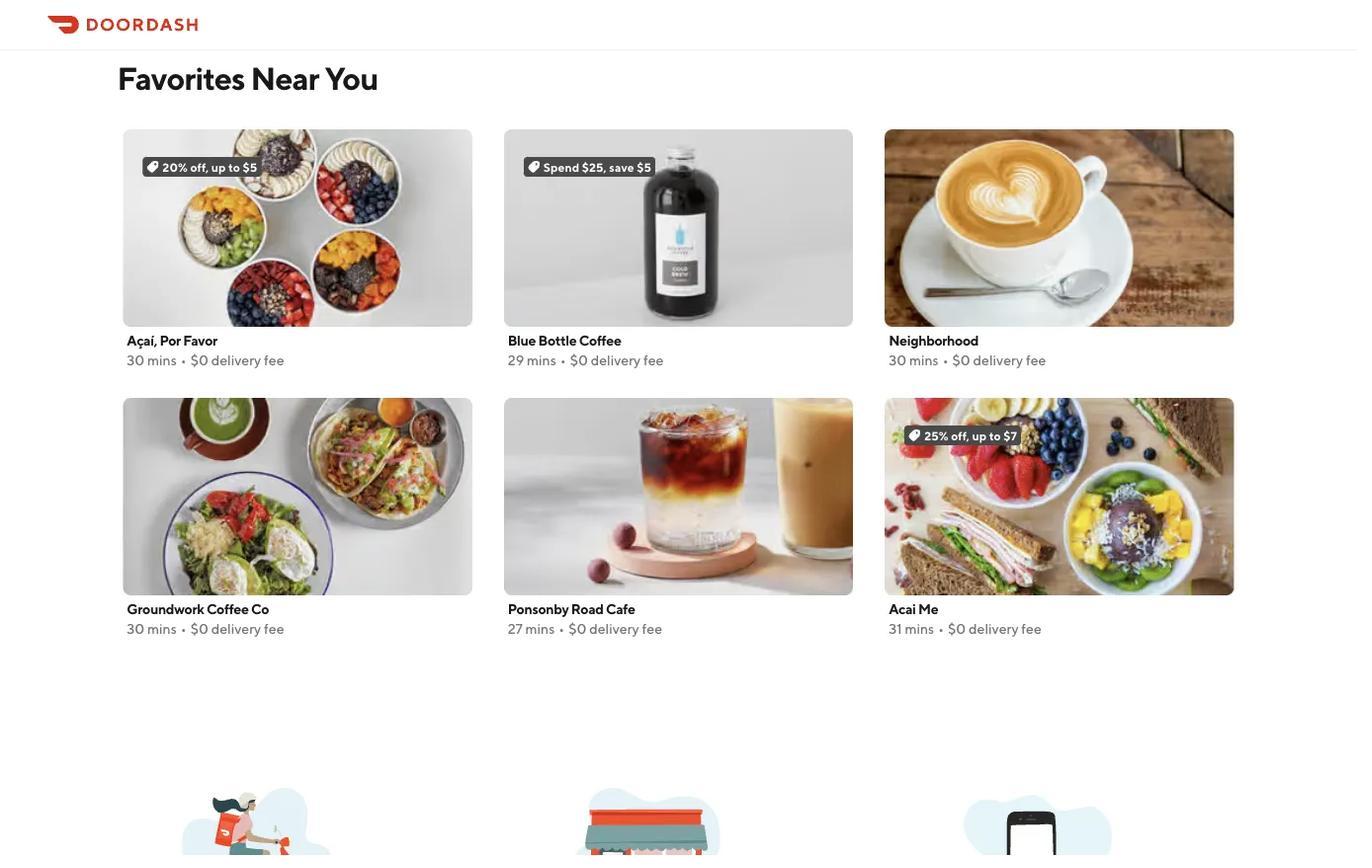 Task type: describe. For each thing, give the bounding box(es) containing it.
fee for açaí, por favor 30 mins • $0 delivery fee
[[264, 353, 284, 369]]

delivery inside acai me 31 mins • $0 delivery fee
[[969, 622, 1019, 638]]

blue
[[508, 333, 536, 349]]

mins for blue bottle coffee 29 mins • $0 delivery fee
[[527, 353, 556, 369]]

neighborhood
[[889, 333, 979, 349]]

• for açaí, por favor 30 mins • $0 delivery fee
[[181, 353, 187, 369]]

$0 for groundwork coffee co 30 mins • $0 delivery fee
[[190, 622, 208, 638]]

groundwork coffee co 30 mins • $0 delivery fee
[[127, 602, 284, 638]]

near
[[250, 60, 319, 97]]

• inside acai me 31 mins • $0 delivery fee
[[938, 622, 944, 638]]

mins for açaí, por favor 30 mins • $0 delivery fee
[[147, 353, 177, 369]]

30 for groundwork coffee co 30 mins • $0 delivery fee
[[127, 622, 145, 638]]

delivery inside 'neighborhood 30 mins • $0 delivery fee'
[[973, 353, 1023, 369]]

• for ponsonby road cafe 27 mins • $0 delivery fee
[[559, 622, 565, 638]]

30 inside 'neighborhood 30 mins • $0 delivery fee'
[[889, 353, 906, 369]]

bottle
[[538, 333, 577, 349]]

up for açaí, por favor
[[211, 161, 226, 174]]

25% off, up to $7
[[924, 429, 1017, 443]]

1 $5 from the left
[[243, 161, 257, 174]]

2 $5 from the left
[[637, 161, 651, 174]]

become a partner image
[[571, 782, 723, 857]]

delivery for blue bottle coffee 29 mins • $0 delivery fee
[[591, 353, 641, 369]]

fee for ponsonby road cafe 27 mins • $0 delivery fee
[[642, 622, 662, 638]]

açaí, por favor 30 mins • $0 delivery fee
[[127, 333, 284, 369]]

mins inside 'neighborhood 30 mins • $0 delivery fee'
[[909, 353, 939, 369]]

you
[[325, 60, 378, 97]]

açaí,
[[127, 333, 157, 349]]

31
[[889, 622, 902, 638]]

delivery for açaí, por favor 30 mins • $0 delivery fee
[[211, 353, 261, 369]]

off, for açaí, por favor
[[190, 161, 209, 174]]

$7
[[1003, 429, 1017, 443]]

off, for acai me
[[951, 429, 970, 443]]

• for blue bottle coffee 29 mins • $0 delivery fee
[[560, 353, 566, 369]]

20%
[[162, 161, 188, 174]]

$0 inside acai me 31 mins • $0 delivery fee
[[948, 622, 966, 638]]

27
[[508, 622, 523, 638]]

mins for ponsonby road cafe 27 mins • $0 delivery fee
[[525, 622, 555, 638]]

favorites near you
[[117, 60, 378, 97]]

acai me 31 mins • $0 delivery fee
[[889, 602, 1042, 638]]

coffee inside the blue bottle coffee 29 mins • $0 delivery fee
[[579, 333, 621, 349]]

fee inside 'neighborhood 30 mins • $0 delivery fee'
[[1026, 353, 1046, 369]]

ponsonby
[[508, 602, 569, 618]]

blue bottle coffee 29 mins • $0 delivery fee
[[508, 333, 664, 369]]

get the best doordash experience image
[[960, 782, 1112, 857]]

co
[[251, 602, 269, 618]]



Task type: vqa. For each thing, say whether or not it's contained in the screenshot.
Blue Bottle Coffee 29 mins • $0 delivery fee's mins
yes



Task type: locate. For each thing, give the bounding box(es) containing it.
coffee
[[579, 333, 621, 349], [206, 602, 249, 618]]

fee inside the ponsonby road cafe 27 mins • $0 delivery fee
[[642, 622, 662, 638]]

save
[[609, 161, 634, 174]]

to
[[228, 161, 240, 174], [989, 429, 1001, 443]]

• down the groundwork
[[181, 622, 187, 638]]

fee for groundwork coffee co 30 mins • $0 delivery fee
[[264, 622, 284, 638]]

0 vertical spatial to
[[228, 161, 240, 174]]

fee inside açaí, por favor 30 mins • $0 delivery fee
[[264, 353, 284, 369]]

up
[[211, 161, 226, 174], [972, 429, 987, 443]]

off,
[[190, 161, 209, 174], [951, 429, 970, 443]]

$5 right save
[[637, 161, 651, 174]]

• inside the blue bottle coffee 29 mins • $0 delivery fee
[[560, 353, 566, 369]]

cafe
[[606, 602, 635, 618]]

acai
[[889, 602, 916, 618]]

up left $7
[[972, 429, 987, 443]]

delivery for groundwork coffee co 30 mins • $0 delivery fee
[[211, 622, 261, 638]]

0 horizontal spatial $5
[[243, 161, 257, 174]]

$0 for ponsonby road cafe 27 mins • $0 delivery fee
[[569, 622, 586, 638]]

favorites
[[117, 60, 245, 97]]

1 vertical spatial off,
[[951, 429, 970, 443]]

groundwork
[[127, 602, 204, 618]]

mins
[[147, 353, 177, 369], [527, 353, 556, 369], [909, 353, 939, 369], [147, 622, 177, 638], [525, 622, 555, 638], [905, 622, 934, 638]]

delivery inside the ponsonby road cafe 27 mins • $0 delivery fee
[[589, 622, 639, 638]]

29
[[508, 353, 524, 369]]

to left $7
[[989, 429, 1001, 443]]

1 horizontal spatial up
[[972, 429, 987, 443]]

0 horizontal spatial coffee
[[206, 602, 249, 618]]

30 inside açaí, por favor 30 mins • $0 delivery fee
[[127, 353, 145, 369]]

ponsonby road cafe 27 mins • $0 delivery fee
[[508, 602, 662, 638]]

mins inside acai me 31 mins • $0 delivery fee
[[905, 622, 934, 638]]

$0 inside the ponsonby road cafe 27 mins • $0 delivery fee
[[569, 622, 586, 638]]

spend
[[543, 161, 579, 174]]

coffee right bottle
[[579, 333, 621, 349]]

fee
[[264, 353, 284, 369], [643, 353, 664, 369], [1026, 353, 1046, 369], [264, 622, 284, 638], [642, 622, 662, 638], [1021, 622, 1042, 638]]

• down 'me'
[[938, 622, 944, 638]]

$0
[[190, 353, 208, 369], [570, 353, 588, 369], [952, 353, 970, 369], [190, 622, 208, 638], [569, 622, 586, 638], [948, 622, 966, 638]]

30 down açaí,
[[127, 353, 145, 369]]

$0 down bottle
[[570, 353, 588, 369]]

become a dasher image
[[181, 782, 334, 857]]

mins down por
[[147, 353, 177, 369]]

20% off, up to $5
[[162, 161, 257, 174]]

1 horizontal spatial off,
[[951, 429, 970, 443]]

$0 inside the blue bottle coffee 29 mins • $0 delivery fee
[[570, 353, 588, 369]]

30 down neighborhood
[[889, 353, 906, 369]]

me
[[918, 602, 938, 618]]

$5 right the '20%'
[[243, 161, 257, 174]]

favor
[[183, 333, 217, 349]]

delivery
[[211, 353, 261, 369], [591, 353, 641, 369], [973, 353, 1023, 369], [211, 622, 261, 638], [589, 622, 639, 638], [969, 622, 1019, 638]]

mins down ponsonby
[[525, 622, 555, 638]]

$0 right the 31
[[948, 622, 966, 638]]

0 horizontal spatial off,
[[190, 161, 209, 174]]

mins inside açaí, por favor 30 mins • $0 delivery fee
[[147, 353, 177, 369]]

1 vertical spatial to
[[989, 429, 1001, 443]]

delivery inside açaí, por favor 30 mins • $0 delivery fee
[[211, 353, 261, 369]]

fee for blue bottle coffee 29 mins • $0 delivery fee
[[643, 353, 664, 369]]

$0 inside groundwork coffee co 30 mins • $0 delivery fee
[[190, 622, 208, 638]]

1 vertical spatial up
[[972, 429, 987, 443]]

• down neighborhood
[[943, 353, 948, 369]]

delivery inside the blue bottle coffee 29 mins • $0 delivery fee
[[591, 353, 641, 369]]

25%
[[924, 429, 948, 443]]

30 inside groundwork coffee co 30 mins • $0 delivery fee
[[127, 622, 145, 638]]

• inside groundwork coffee co 30 mins • $0 delivery fee
[[181, 622, 187, 638]]

fee inside groundwork coffee co 30 mins • $0 delivery fee
[[264, 622, 284, 638]]

$0 down the groundwork
[[190, 622, 208, 638]]

spend $25, save $5
[[543, 161, 651, 174]]

to for acai me
[[989, 429, 1001, 443]]

$0 for açaí, por favor 30 mins • $0 delivery fee
[[190, 353, 208, 369]]

0 vertical spatial up
[[211, 161, 226, 174]]

delivery inside groundwork coffee co 30 mins • $0 delivery fee
[[211, 622, 261, 638]]

fee inside the blue bottle coffee 29 mins • $0 delivery fee
[[643, 353, 664, 369]]

$0 down road at the bottom of page
[[569, 622, 586, 638]]

$0 down neighborhood
[[952, 353, 970, 369]]

por
[[159, 333, 181, 349]]

$0 inside açaí, por favor 30 mins • $0 delivery fee
[[190, 353, 208, 369]]

1 vertical spatial coffee
[[206, 602, 249, 618]]

up for acai me
[[972, 429, 987, 443]]

• for groundwork coffee co 30 mins • $0 delivery fee
[[181, 622, 187, 638]]

off, right 25%
[[951, 429, 970, 443]]

neighborhood 30 mins • $0 delivery fee
[[889, 333, 1046, 369]]

mins down the groundwork
[[147, 622, 177, 638]]

off, right the '20%'
[[190, 161, 209, 174]]

mins inside the blue bottle coffee 29 mins • $0 delivery fee
[[527, 353, 556, 369]]

30
[[127, 353, 145, 369], [889, 353, 906, 369], [127, 622, 145, 638]]

• down ponsonby
[[559, 622, 565, 638]]

• inside the ponsonby road cafe 27 mins • $0 delivery fee
[[559, 622, 565, 638]]

to right the '20%'
[[228, 161, 240, 174]]

fee inside acai me 31 mins • $0 delivery fee
[[1021, 622, 1042, 638]]

1 horizontal spatial coffee
[[579, 333, 621, 349]]

30 down the groundwork
[[127, 622, 145, 638]]

mins down bottle
[[527, 353, 556, 369]]

0 vertical spatial coffee
[[579, 333, 621, 349]]

coffee left co
[[206, 602, 249, 618]]

to for açaí, por favor
[[228, 161, 240, 174]]

mins inside groundwork coffee co 30 mins • $0 delivery fee
[[147, 622, 177, 638]]

mins down 'me'
[[905, 622, 934, 638]]

mins down neighborhood
[[909, 353, 939, 369]]

• inside 'neighborhood 30 mins • $0 delivery fee'
[[943, 353, 948, 369]]

• down bottle
[[560, 353, 566, 369]]

0 vertical spatial off,
[[190, 161, 209, 174]]

30 for açaí, por favor 30 mins • $0 delivery fee
[[127, 353, 145, 369]]

0 horizontal spatial to
[[228, 161, 240, 174]]

1 horizontal spatial $5
[[637, 161, 651, 174]]

$0 inside 'neighborhood 30 mins • $0 delivery fee'
[[952, 353, 970, 369]]

road
[[571, 602, 604, 618]]

• inside açaí, por favor 30 mins • $0 delivery fee
[[181, 353, 187, 369]]

mins for groundwork coffee co 30 mins • $0 delivery fee
[[147, 622, 177, 638]]

$0 for blue bottle coffee 29 mins • $0 delivery fee
[[570, 353, 588, 369]]

1 horizontal spatial to
[[989, 429, 1001, 443]]

$5
[[243, 161, 257, 174], [637, 161, 651, 174]]

$25,
[[582, 161, 607, 174]]

•
[[181, 353, 187, 369], [560, 353, 566, 369], [943, 353, 948, 369], [181, 622, 187, 638], [559, 622, 565, 638], [938, 622, 944, 638]]

mins inside the ponsonby road cafe 27 mins • $0 delivery fee
[[525, 622, 555, 638]]

up right the '20%'
[[211, 161, 226, 174]]

$0 down favor
[[190, 353, 208, 369]]

coffee inside groundwork coffee co 30 mins • $0 delivery fee
[[206, 602, 249, 618]]

delivery for ponsonby road cafe 27 mins • $0 delivery fee
[[589, 622, 639, 638]]

0 horizontal spatial up
[[211, 161, 226, 174]]

• down por
[[181, 353, 187, 369]]



